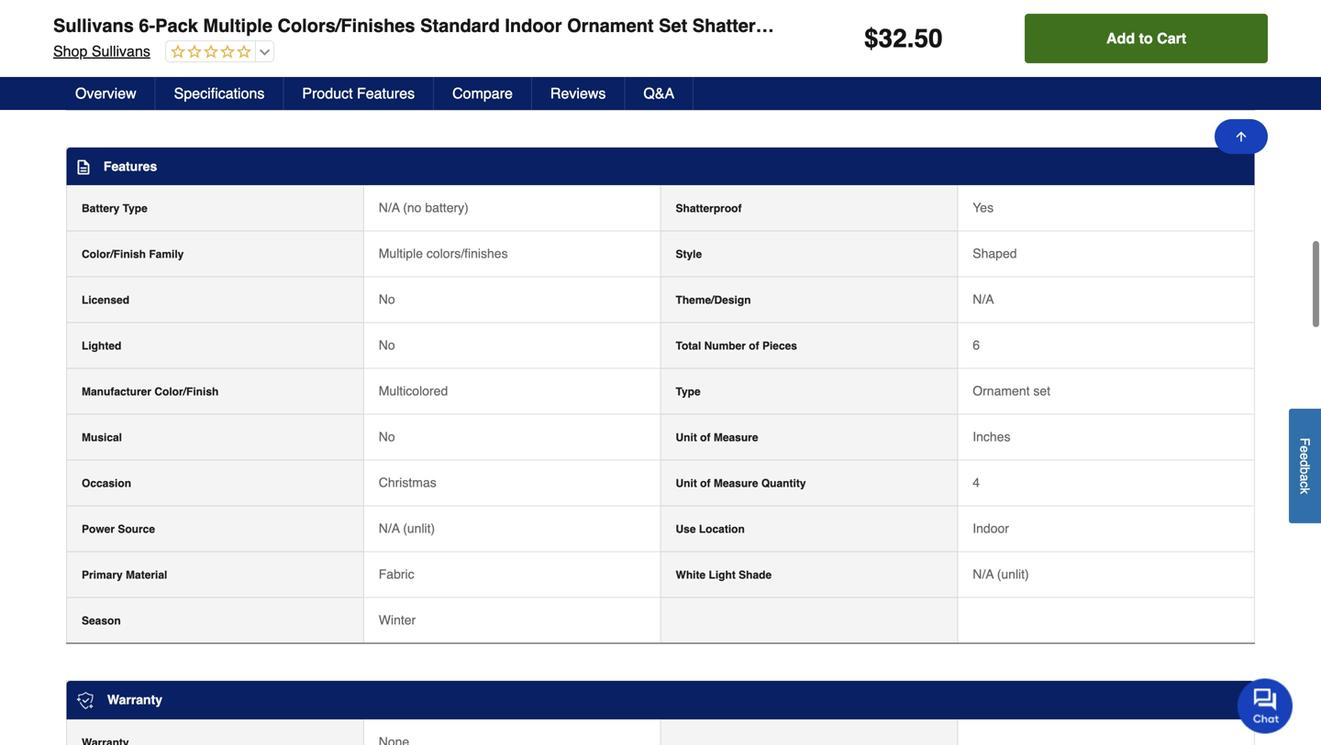 Task type: locate. For each thing, give the bounding box(es) containing it.
notes image
[[76, 160, 91, 175]]

no
[[379, 292, 395, 307], [379, 338, 395, 353], [379, 430, 395, 444]]

occasion
[[82, 477, 131, 490]]

32
[[878, 24, 907, 53]]

1 measure from the top
[[714, 432, 758, 444]]

product features
[[302, 85, 415, 102]]

sullivans up shop sullivans
[[53, 15, 134, 36]]

unit up the unit of measure quantity
[[676, 432, 697, 444]]

type down total
[[676, 386, 701, 398]]

1 horizontal spatial (unlit)
[[997, 567, 1029, 582]]

of up use location
[[700, 477, 711, 490]]

50
[[914, 24, 943, 53]]

add
[[1106, 30, 1135, 47]]

1 vertical spatial unit
[[676, 477, 697, 490]]

1 vertical spatial indoor
[[973, 521, 1009, 536]]

of left the pieces
[[749, 340, 759, 353]]

0 horizontal spatial n/a (unlit)
[[379, 521, 435, 536]]

cart
[[1157, 30, 1186, 47]]

white light shade
[[676, 569, 772, 582]]

use location
[[676, 523, 745, 536]]

f e e d b a c k
[[1298, 438, 1312, 495]]

white
[[676, 569, 706, 582]]

1 vertical spatial multiple
[[379, 246, 423, 261]]

(inches) right depth on the left of page
[[116, 35, 158, 48]]

f
[[1298, 438, 1312, 446]]

type right the battery
[[123, 202, 148, 215]]

specifications
[[174, 85, 265, 102]]

use
[[676, 523, 696, 536]]

1 vertical spatial ornament
[[973, 384, 1030, 398]]

1 vertical spatial measure
[[714, 477, 758, 490]]

3 no from the top
[[379, 430, 395, 444]]

pack
[[155, 15, 198, 36]]

measure
[[714, 432, 758, 444], [714, 477, 758, 490]]

ornament left set
[[973, 384, 1030, 398]]

family
[[149, 248, 184, 261]]

color/finish down 'battery type'
[[82, 248, 146, 261]]

no for inches
[[379, 430, 395, 444]]

number
[[704, 340, 746, 353]]

1 horizontal spatial multiple
[[379, 246, 423, 261]]

battery
[[82, 202, 120, 215]]

measure up the unit of measure quantity
[[714, 432, 758, 444]]

no up christmas
[[379, 430, 395, 444]]

set
[[659, 15, 687, 36]]

features
[[357, 85, 415, 102], [104, 159, 157, 174]]

e
[[1298, 446, 1312, 453], [1298, 453, 1312, 460]]

1 vertical spatial color/finish
[[154, 386, 219, 398]]

winter
[[379, 613, 416, 628]]

sullivans up 'height (inches)'
[[92, 43, 150, 60]]

4 down inches
[[973, 476, 980, 490]]

no down multiple colors/finishes
[[379, 292, 395, 307]]

width (inches)
[[676, 81, 751, 94]]

color/finish
[[82, 248, 146, 261], [154, 386, 219, 398]]

no for n/a
[[379, 292, 395, 307]]

f e e d b a c k button
[[1289, 409, 1321, 524]]

measure left quantity
[[714, 477, 758, 490]]

yes
[[973, 200, 994, 215]]

total number of pieces
[[676, 340, 797, 353]]

k
[[1298, 488, 1312, 495]]

unit of measure quantity
[[676, 477, 806, 490]]

multiple down the (no
[[379, 246, 423, 261]]

colors/finishes
[[426, 246, 508, 261]]

musical
[[82, 432, 122, 444]]

(no
[[403, 200, 422, 215]]

standard up 1.75
[[973, 33, 1025, 48]]

arrow up image
[[1234, 129, 1249, 144]]

1 vertical spatial sullivans
[[92, 43, 150, 60]]

1 vertical spatial (unlit)
[[997, 567, 1029, 582]]

of up the unit of measure quantity
[[700, 432, 711, 444]]

(inches) right "height"
[[119, 81, 161, 94]]

christmas
[[379, 476, 436, 490]]

power source
[[82, 523, 155, 536]]

manufacturer color/finish
[[82, 386, 219, 398]]

0 vertical spatial no
[[379, 292, 395, 307]]

ornament left the set
[[567, 15, 654, 36]]

features up 'battery type'
[[104, 159, 157, 174]]

4 right product
[[379, 79, 386, 94]]

2 vertical spatial of
[[700, 477, 711, 490]]

0 vertical spatial n/a (unlit)
[[379, 521, 435, 536]]

4
[[379, 79, 386, 94], [973, 476, 980, 490]]

1 vertical spatial n/a (unlit)
[[973, 567, 1029, 582]]

0 vertical spatial 4
[[379, 79, 386, 94]]

2 unit from the top
[[676, 477, 697, 490]]

2 e from the top
[[1298, 453, 1312, 460]]

power
[[82, 523, 115, 536]]

shop sullivans
[[53, 43, 150, 60]]

indoor
[[505, 15, 562, 36], [973, 521, 1009, 536]]

0 vertical spatial ornament
[[567, 15, 654, 36]]

2 no from the top
[[379, 338, 395, 353]]

e up b
[[1298, 453, 1312, 460]]

0 vertical spatial measure
[[714, 432, 758, 444]]

0 vertical spatial features
[[357, 85, 415, 102]]

0 vertical spatial indoor
[[505, 15, 562, 36]]

1 vertical spatial 4
[[973, 476, 980, 490]]

zero stars image
[[166, 44, 251, 61]]

1 vertical spatial of
[[700, 432, 711, 444]]

0 horizontal spatial multiple
[[203, 15, 272, 36]]

shatterproof up style
[[676, 202, 742, 215]]

(inches) right width
[[709, 81, 751, 94]]

chat invite button image
[[1238, 678, 1294, 734]]

standard up compare
[[420, 15, 500, 36]]

multiple up zero stars image
[[203, 15, 272, 36]]

2 vertical spatial no
[[379, 430, 395, 444]]

of
[[749, 340, 759, 353], [700, 432, 711, 444], [700, 477, 711, 490]]

sullivans
[[53, 15, 134, 36], [92, 43, 150, 60]]

a
[[1298, 475, 1312, 482]]

unit up use
[[676, 477, 697, 490]]

e up d
[[1298, 446, 1312, 453]]

1 vertical spatial type
[[676, 386, 701, 398]]

shade
[[739, 569, 772, 582]]

color/finish right manufacturer
[[154, 386, 219, 398]]

standard
[[420, 15, 500, 36], [973, 33, 1025, 48]]

ornament
[[567, 15, 654, 36], [973, 384, 1030, 398]]

1 horizontal spatial ornament
[[973, 384, 1030, 398]]

q&a
[[643, 85, 674, 102]]

0 horizontal spatial features
[[104, 159, 157, 174]]

no up multicolored
[[379, 338, 395, 353]]

1 horizontal spatial features
[[357, 85, 415, 102]]

(inches)
[[116, 35, 158, 48], [119, 81, 161, 94], [709, 81, 751, 94]]

0 vertical spatial color/finish
[[82, 248, 146, 261]]

1 unit from the top
[[676, 432, 697, 444]]

1 no from the top
[[379, 292, 395, 307]]

0 vertical spatial type
[[123, 202, 148, 215]]

1 e from the top
[[1298, 446, 1312, 453]]

features right product
[[357, 85, 415, 102]]

features inside "button"
[[357, 85, 415, 102]]

licensed
[[82, 294, 129, 307]]

0 vertical spatial unit
[[676, 432, 697, 444]]

0 vertical spatial (unlit)
[[403, 521, 435, 536]]

0 horizontal spatial color/finish
[[82, 248, 146, 261]]

1 horizontal spatial color/finish
[[154, 386, 219, 398]]

unit
[[676, 432, 697, 444], [676, 477, 697, 490]]

battery type
[[82, 202, 148, 215]]

ornament set
[[973, 384, 1051, 398]]

0 horizontal spatial standard
[[420, 15, 500, 36]]

shatterproof up width (inches) on the top
[[692, 15, 803, 36]]

add to cart button
[[1025, 14, 1268, 63]]

n/a (unlit)
[[379, 521, 435, 536], [973, 567, 1029, 582]]

1 vertical spatial no
[[379, 338, 395, 353]]

measure for inches
[[714, 432, 758, 444]]

(inches) for standard
[[116, 35, 158, 48]]

add to cart
[[1106, 30, 1186, 47]]

type
[[123, 202, 148, 215], [676, 386, 701, 398]]

shaped
[[973, 246, 1017, 261]]

shatterproof
[[692, 15, 803, 36], [676, 202, 742, 215]]

2 measure from the top
[[714, 477, 758, 490]]



Task type: vqa. For each thing, say whether or not it's contained in the screenshot.
top Option Group
no



Task type: describe. For each thing, give the bounding box(es) containing it.
1 horizontal spatial standard
[[973, 33, 1025, 48]]

1 horizontal spatial indoor
[[973, 521, 1009, 536]]

multicolored
[[379, 384, 448, 398]]

location
[[699, 523, 745, 536]]

product
[[302, 85, 353, 102]]

1 horizontal spatial 4
[[973, 476, 980, 490]]

of for inches
[[700, 432, 711, 444]]

sullivans 6-pack multiple colors/finishes standard indoor ornament set shatterproof
[[53, 15, 803, 36]]

primary
[[82, 569, 123, 582]]

6
[[973, 338, 980, 353]]

theme/design
[[676, 294, 751, 307]]

reviews
[[550, 85, 606, 102]]

unit for no
[[676, 432, 697, 444]]

of for 4
[[700, 477, 711, 490]]

1 vertical spatial features
[[104, 159, 157, 174]]

style
[[676, 248, 702, 261]]

(inches) for 1.75
[[119, 81, 161, 94]]

height (inches)
[[82, 81, 161, 94]]

pieces
[[762, 340, 797, 353]]

multiple colors/finishes
[[379, 246, 508, 261]]

source
[[118, 523, 155, 536]]

lighted
[[82, 340, 121, 353]]

unit of measure
[[676, 432, 758, 444]]

width
[[676, 81, 706, 94]]

color/finish family
[[82, 248, 184, 261]]

season
[[82, 615, 121, 628]]

fabric
[[379, 567, 414, 582]]

0 horizontal spatial 4
[[379, 79, 386, 94]]

light
[[709, 569, 736, 582]]

depth
[[82, 35, 113, 48]]

6-
[[139, 15, 155, 36]]

d
[[1298, 460, 1312, 467]]

q&a button
[[625, 77, 694, 110]]

warranty
[[107, 693, 162, 708]]

0 vertical spatial of
[[749, 340, 759, 353]]

manufacturer
[[82, 386, 151, 398]]

0 vertical spatial multiple
[[203, 15, 272, 36]]

0 vertical spatial shatterproof
[[692, 15, 803, 36]]

primary material
[[82, 569, 167, 582]]

1 horizontal spatial type
[[676, 386, 701, 398]]

compare button
[[434, 77, 532, 110]]

0 horizontal spatial (unlit)
[[403, 521, 435, 536]]

0 horizontal spatial indoor
[[505, 15, 562, 36]]

unit for christmas
[[676, 477, 697, 490]]

material
[[126, 569, 167, 582]]

colors/finishes
[[278, 15, 415, 36]]

compare
[[452, 85, 513, 102]]

quantity
[[761, 477, 806, 490]]

no for 6
[[379, 338, 395, 353]]

.
[[907, 24, 914, 53]]

1.75
[[973, 79, 998, 94]]

depth (inches)
[[82, 35, 158, 48]]

shop
[[53, 43, 87, 60]]

height
[[82, 81, 116, 94]]

1 horizontal spatial n/a (unlit)
[[973, 567, 1029, 582]]

battery)
[[425, 200, 469, 215]]

1 vertical spatial shatterproof
[[676, 202, 742, 215]]

0 horizontal spatial type
[[123, 202, 148, 215]]

product features button
[[284, 77, 434, 110]]

$
[[864, 24, 878, 53]]

set
[[1033, 384, 1051, 398]]

0 vertical spatial sullivans
[[53, 15, 134, 36]]

specifications button
[[156, 77, 284, 110]]

to
[[1139, 30, 1153, 47]]

n/a (no battery)
[[379, 200, 469, 215]]

0 horizontal spatial ornament
[[567, 15, 654, 36]]

c
[[1298, 482, 1312, 488]]

overview button
[[57, 77, 156, 110]]

total
[[676, 340, 701, 353]]

b
[[1298, 467, 1312, 475]]

overview
[[75, 85, 136, 102]]

measure for 4
[[714, 477, 758, 490]]

reviews button
[[532, 77, 625, 110]]

inches
[[973, 430, 1011, 444]]

$ 32 . 50
[[864, 24, 943, 53]]



